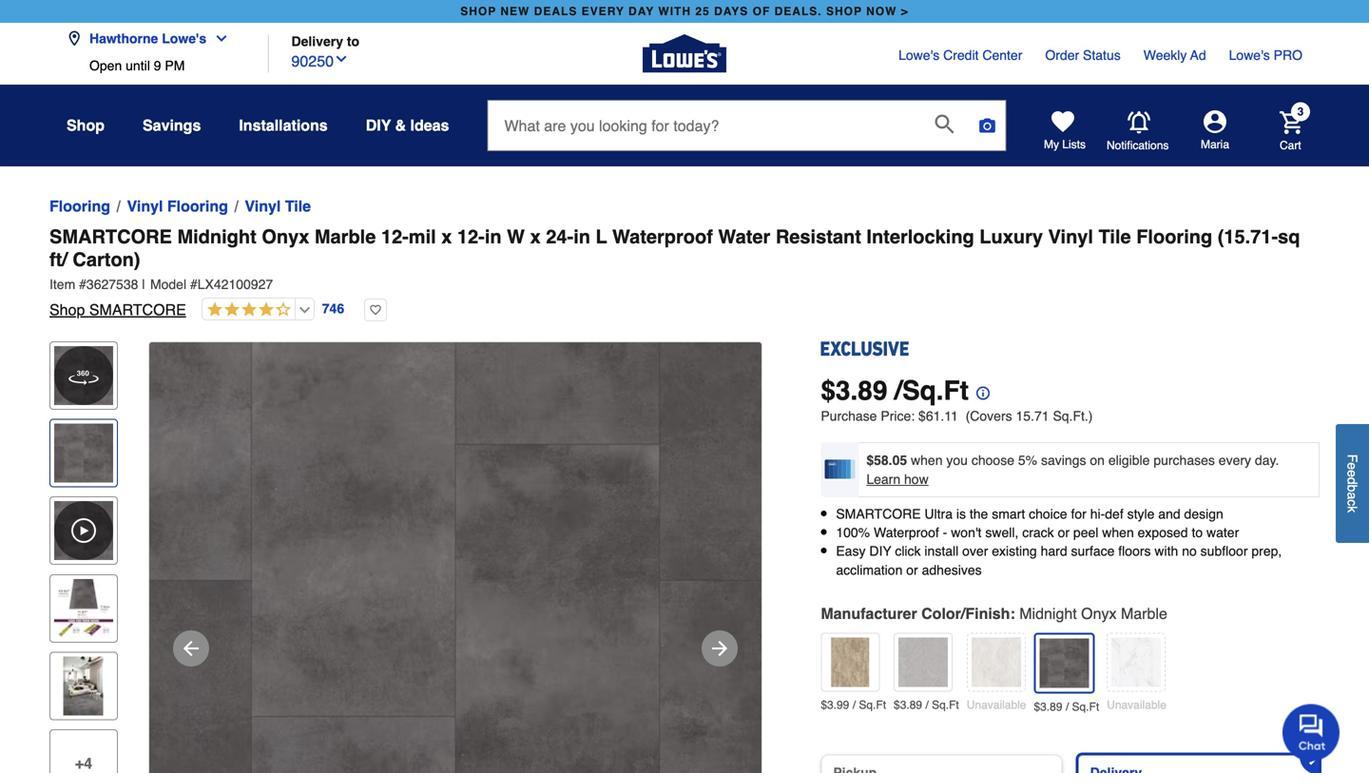 Task type: vqa. For each thing, say whether or not it's contained in the screenshot.
resistant
yes



Task type: locate. For each thing, give the bounding box(es) containing it.
1 horizontal spatial x
[[530, 226, 541, 248]]

lowe's
[[162, 31, 207, 46], [899, 48, 940, 63], [1230, 48, 1271, 63]]

mandalay marble image
[[1112, 638, 1162, 687]]

3
[[1298, 105, 1304, 118], [836, 376, 851, 406]]

25
[[696, 5, 710, 18]]

2 vertical spatial smartcore
[[836, 507, 921, 522]]

waterproof up "item number 3 6 2 7 5 3 8 and model number l x 4 2 1 0 0 9 2 7" 'element'
[[613, 226, 713, 248]]

1 vertical spatial waterproof
[[874, 525, 940, 540]]

info image
[[969, 379, 990, 400]]

1 horizontal spatial midnight
[[1020, 605, 1077, 622]]

carton)
[[73, 249, 140, 271]]

0 horizontal spatial x
[[442, 226, 452, 248]]

in left l
[[574, 226, 591, 248]]

onyx
[[262, 226, 309, 248], [1082, 605, 1117, 622]]

lowe's pro link
[[1230, 46, 1303, 65]]

onyx inside smartcore midnight onyx marble 12-mil x 12-in w x 24-in l waterproof water resistant interlocking luxury vinyl tile flooring (15.71-sq ft/ carton) item # 3627538 | model # lx42100927
[[262, 226, 309, 248]]

$3.89 down midnight onyx marble image
[[1034, 700, 1063, 714]]

1 12- from the left
[[381, 226, 409, 248]]

sq.ft for the sabella marble image
[[932, 699, 960, 712]]

shop left now
[[827, 5, 863, 18]]

purchase price: $61.11 (covers 15.71 sq.ft. )
[[821, 409, 1093, 424]]

shop new deals every day with 25 days of deals. shop now >
[[461, 5, 909, 18]]

b
[[1346, 485, 1361, 492]]

diy inside button
[[366, 117, 391, 134]]

$ 3 . 89 / sq.ft
[[821, 376, 969, 406]]

|
[[142, 277, 145, 292]]

0 horizontal spatial $3.89
[[894, 699, 923, 712]]

to
[[347, 34, 360, 49], [1192, 525, 1203, 540]]

0 vertical spatial 3
[[1298, 105, 1304, 118]]

unavailable down mandalay marble image
[[1107, 699, 1167, 712]]

shop down open
[[67, 117, 105, 134]]

0 vertical spatial tile
[[285, 197, 311, 215]]

waterproof
[[613, 226, 713, 248], [874, 525, 940, 540]]

0 vertical spatial when
[[911, 453, 943, 468]]

in left w
[[485, 226, 502, 248]]

1 vertical spatial midnight
[[1020, 605, 1077, 622]]

/ down the sabella marble image
[[926, 699, 929, 712]]

eligible
[[1109, 453, 1150, 468]]

sq.ft for tivoli travertine image
[[859, 699, 887, 712]]

1 vertical spatial 3
[[836, 376, 851, 406]]

lowe's left pro
[[1230, 48, 1271, 63]]

2 horizontal spatial vinyl
[[1049, 226, 1094, 248]]

option group
[[814, 747, 1328, 773]]

sq.ft down the sabella marble image
[[932, 699, 960, 712]]

flooring left vinyl tile
[[167, 197, 228, 215]]

flooring up ft/
[[49, 197, 110, 215]]

marble up mandalay marble image
[[1121, 605, 1168, 622]]

# right "item"
[[79, 277, 86, 292]]

0 horizontal spatial vinyl
[[127, 197, 163, 215]]

2 unavailable from the left
[[1107, 699, 1167, 712]]

flooring left '(15.71-'
[[1137, 226, 1213, 248]]

/ for the sabella marble image
[[926, 699, 929, 712]]

0 horizontal spatial $3.89 / sq.ft
[[894, 699, 960, 712]]

unavailable down florence travertine image
[[967, 699, 1027, 712]]

smart
[[992, 507, 1026, 522]]

1 vertical spatial tile
[[1099, 226, 1132, 248]]

to up chevron down icon
[[347, 34, 360, 49]]

0 horizontal spatial to
[[347, 34, 360, 49]]

shop new deals every day with 25 days of deals. shop now > link
[[457, 0, 913, 23]]

smartcore inside smartcore ultra is the smart choice for hi-def style and design 100% waterproof - won't swell, crack or peel when exposed to water easy diy click install over existing hard surface floors with no subfloor prep, acclimation or adhesives
[[836, 507, 921, 522]]

$3.89 / sq.ft down the sabella marble image
[[894, 699, 960, 712]]

marble
[[315, 226, 376, 248], [1121, 605, 1168, 622]]

vinyl right luxury
[[1049, 226, 1094, 248]]

e up d
[[1346, 462, 1361, 470]]

new
[[501, 5, 530, 18]]

:
[[1011, 605, 1016, 622]]

0 vertical spatial or
[[1058, 525, 1070, 540]]

1 horizontal spatial marble
[[1121, 605, 1168, 622]]

sq.ft for midnight onyx marble image
[[1073, 700, 1100, 714]]

2 e from the top
[[1346, 470, 1361, 477]]

0 vertical spatial smartcore
[[49, 226, 172, 248]]

purchases
[[1154, 453, 1216, 468]]

e up b on the right bottom of page
[[1346, 470, 1361, 477]]

2 horizontal spatial lowe's
[[1230, 48, 1271, 63]]

shop left new
[[461, 5, 497, 18]]

1 unavailable from the left
[[967, 699, 1027, 712]]

0 vertical spatial marble
[[315, 226, 376, 248]]

click
[[895, 544, 921, 559]]

cart
[[1280, 139, 1302, 152]]

vinyl up lx42100927 at the top
[[245, 197, 281, 215]]

hawthorne lowe's
[[89, 31, 207, 46]]

diy up the acclimation
[[870, 544, 892, 559]]

0 vertical spatial shop
[[67, 117, 105, 134]]

0 horizontal spatial or
[[907, 562, 919, 578]]

# right "model"
[[190, 277, 198, 292]]

1 vertical spatial when
[[1103, 525, 1135, 540]]

tile down notifications
[[1099, 226, 1132, 248]]

/ right $3.99 at the right bottom
[[853, 699, 856, 712]]

with
[[1155, 544, 1179, 559]]

1 horizontal spatial 3
[[1298, 105, 1304, 118]]

0 horizontal spatial lowe's
[[162, 31, 207, 46]]

lowe's inside 'link'
[[1230, 48, 1271, 63]]

1 horizontal spatial or
[[1058, 525, 1070, 540]]

0 horizontal spatial diy
[[366, 117, 391, 134]]

1 horizontal spatial waterproof
[[874, 525, 940, 540]]

manufacturer
[[821, 605, 918, 622]]

0 horizontal spatial 12-
[[381, 226, 409, 248]]

1 horizontal spatial when
[[1103, 525, 1135, 540]]

midnight right :
[[1020, 605, 1077, 622]]

0 horizontal spatial unavailable
[[967, 699, 1027, 712]]

notifications
[[1107, 139, 1169, 152]]

learn how button
[[867, 470, 929, 489]]

0 horizontal spatial 3
[[836, 376, 851, 406]]

f e e d b a c k
[[1346, 454, 1361, 513]]

0 vertical spatial waterproof
[[613, 226, 713, 248]]

when inside smartcore ultra is the smart choice for hi-def style and design 100% waterproof - won't swell, crack or peel when exposed to water easy diy click install over existing hard surface floors with no subfloor prep, acclimation or adhesives
[[1103, 525, 1135, 540]]

tile down installations button
[[285, 197, 311, 215]]

$58.05
[[867, 453, 908, 468]]

flooring
[[49, 197, 110, 215], [167, 197, 228, 215], [1137, 226, 1213, 248]]

0 horizontal spatial tile
[[285, 197, 311, 215]]

to down design in the right of the page
[[1192, 525, 1203, 540]]

1 horizontal spatial unavailable
[[1107, 699, 1167, 712]]

vinyl
[[127, 197, 163, 215], [245, 197, 281, 215], [1049, 226, 1094, 248]]

1 horizontal spatial to
[[1192, 525, 1203, 540]]

and
[[1159, 507, 1181, 522]]

onyx up midnight onyx marble image
[[1082, 605, 1117, 622]]

1 horizontal spatial in
[[574, 226, 591, 248]]

$3.89 / sq.ft
[[894, 699, 960, 712], [1034, 700, 1100, 714]]

1 horizontal spatial $3.89 / sq.ft
[[1034, 700, 1100, 714]]

flooring inside smartcore midnight onyx marble 12-mil x 12-in w x 24-in l waterproof water resistant interlocking luxury vinyl tile flooring (15.71-sq ft/ carton) item # 3627538 | model # lx42100927
[[1137, 226, 1213, 248]]

0 horizontal spatial in
[[485, 226, 502, 248]]

90250 button
[[292, 48, 349, 73]]

waterproof inside smartcore ultra is the smart choice for hi-def style and design 100% waterproof - won't swell, crack or peel when exposed to water easy diy click install over existing hard surface floors with no subfloor prep, acclimation or adhesives
[[874, 525, 940, 540]]

c
[[1346, 499, 1361, 506]]

order status
[[1046, 48, 1121, 63]]

deals
[[534, 5, 578, 18]]

tile inside smartcore midnight onyx marble 12-mil x 12-in w x 24-in l waterproof water resistant interlocking luxury vinyl tile flooring (15.71-sq ft/ carton) item # 3627538 | model # lx42100927
[[1099, 226, 1132, 248]]

shop
[[67, 117, 105, 134], [49, 301, 85, 319]]

the
[[970, 507, 989, 522]]

exposed
[[1138, 525, 1189, 540]]

3 up cart
[[1298, 105, 1304, 118]]

with
[[659, 5, 692, 18]]

1 vertical spatial marble
[[1121, 605, 1168, 622]]

existing
[[992, 544, 1038, 559]]

.
[[851, 376, 858, 406]]

x right the mil
[[442, 226, 452, 248]]

status
[[1084, 48, 1121, 63]]

0 horizontal spatial #
[[79, 277, 86, 292]]

$3.89 down the sabella marble image
[[894, 699, 923, 712]]

5%
[[1019, 453, 1038, 468]]

x
[[442, 226, 452, 248], [530, 226, 541, 248]]

1 horizontal spatial vinyl
[[245, 197, 281, 215]]

/
[[895, 376, 903, 406], [853, 699, 856, 712], [926, 699, 929, 712], [1066, 700, 1069, 714]]

1 horizontal spatial onyx
[[1082, 605, 1117, 622]]

you
[[947, 453, 968, 468]]

2 x from the left
[[530, 226, 541, 248]]

2 horizontal spatial flooring
[[1137, 226, 1213, 248]]

savings
[[143, 117, 201, 134]]

smartcore for ft/
[[49, 226, 172, 248]]

item number 3 6 2 7 5 3 8 and model number l x 4 2 1 0 0 9 2 7 element
[[49, 275, 1320, 294]]

midnight down "vinyl flooring" link
[[177, 226, 257, 248]]

onyx down the vinyl tile link on the left of page
[[262, 226, 309, 248]]

0 vertical spatial diy
[[366, 117, 391, 134]]

1 horizontal spatial $3.89
[[1034, 700, 1063, 714]]

smartcore midnight onyx marble 12-mil x 12-in w x 24-in l waterproof water resistant interlocking luxury vinyl tile flooring (15.71-sq ft/ carton) item # 3627538 | model # lx42100927
[[49, 226, 1301, 292]]

interlocking
[[867, 226, 975, 248]]

1 horizontal spatial 12-
[[457, 226, 485, 248]]

lowe's up pm
[[162, 31, 207, 46]]

3 up purchase
[[836, 376, 851, 406]]

when down def
[[1103, 525, 1135, 540]]

1 vertical spatial to
[[1192, 525, 1203, 540]]

1 horizontal spatial shop
[[827, 5, 863, 18]]

0 horizontal spatial waterproof
[[613, 226, 713, 248]]

0 vertical spatial midnight
[[177, 226, 257, 248]]

mil
[[409, 226, 436, 248]]

location image
[[67, 31, 82, 46]]

day
[[629, 5, 655, 18]]

$
[[821, 376, 836, 406]]

over
[[963, 544, 989, 559]]

waterproof up click
[[874, 525, 940, 540]]

/ down midnight onyx marble image
[[1066, 700, 1069, 714]]

$61.11
[[919, 409, 959, 424]]

0 horizontal spatial when
[[911, 453, 943, 468]]

shop down "item"
[[49, 301, 85, 319]]

90250
[[292, 52, 334, 70]]

/ for tivoli travertine image
[[853, 699, 856, 712]]

resistant
[[776, 226, 862, 248]]

flooring link
[[49, 195, 110, 218]]

marble up '746'
[[315, 226, 376, 248]]

unavailable for mandalay marble image
[[1107, 699, 1167, 712]]

(15.71-
[[1218, 226, 1279, 248]]

tile
[[285, 197, 311, 215], [1099, 226, 1132, 248]]

0 horizontal spatial midnight
[[177, 226, 257, 248]]

$3.89 / sq.ft for midnight onyx marble image
[[1034, 700, 1100, 714]]

1 horizontal spatial lowe's
[[899, 48, 940, 63]]

0 vertical spatial onyx
[[262, 226, 309, 248]]

diy left the &
[[366, 117, 391, 134]]

smartcore down |
[[89, 301, 186, 319]]

when up "how"
[[911, 453, 943, 468]]

lowe's inside button
[[162, 31, 207, 46]]

None search field
[[487, 100, 1007, 166]]

$3.89
[[894, 699, 923, 712], [1034, 700, 1063, 714]]

1 horizontal spatial diy
[[870, 544, 892, 559]]

1 vertical spatial shop
[[49, 301, 85, 319]]

sq.ft right $3.99 at the right bottom
[[859, 699, 887, 712]]

or down click
[[907, 562, 919, 578]]

3627538
[[86, 277, 138, 292]]

0 horizontal spatial flooring
[[49, 197, 110, 215]]

smartcore inside smartcore midnight onyx marble 12-mil x 12-in w x 24-in l waterproof water resistant interlocking luxury vinyl tile flooring (15.71-sq ft/ carton) item # 3627538 | model # lx42100927
[[49, 226, 172, 248]]

x right w
[[530, 226, 541, 248]]

0 horizontal spatial marble
[[315, 226, 376, 248]]

manufacturer color/finish : midnight onyx marble
[[821, 605, 1168, 622]]

12- up heart outline image at the top of the page
[[381, 226, 409, 248]]

2 in from the left
[[574, 226, 591, 248]]

0 horizontal spatial shop
[[461, 5, 497, 18]]

lowe's left the "credit"
[[899, 48, 940, 63]]

sq.ft down midnight onyx marble image
[[1073, 700, 1100, 714]]

easy
[[836, 544, 866, 559]]

smartcore up 100%
[[836, 507, 921, 522]]

midnight
[[177, 226, 257, 248], [1020, 605, 1077, 622]]

smartcore up carton)
[[49, 226, 172, 248]]

1 vertical spatial diy
[[870, 544, 892, 559]]

9
[[154, 58, 161, 73]]

1 horizontal spatial #
[[190, 277, 198, 292]]

style
[[1128, 507, 1155, 522]]

is
[[957, 507, 966, 522]]

smartcore
[[49, 226, 172, 248], [89, 301, 186, 319], [836, 507, 921, 522]]

)
[[1089, 409, 1093, 424]]

$3.89 / sq.ft down midnight onyx marble image
[[1034, 700, 1100, 714]]

0 horizontal spatial onyx
[[262, 226, 309, 248]]

every
[[582, 5, 625, 18]]

hard
[[1041, 544, 1068, 559]]

or up hard on the right bottom
[[1058, 525, 1070, 540]]

camera image
[[978, 116, 997, 135]]

weekly
[[1144, 48, 1188, 63]]

12- left w
[[457, 226, 485, 248]]

vinyl for vinyl flooring
[[127, 197, 163, 215]]

vinyl right flooring link
[[127, 197, 163, 215]]

1 horizontal spatial tile
[[1099, 226, 1132, 248]]



Task type: describe. For each thing, give the bounding box(es) containing it.
subfloor
[[1201, 544, 1249, 559]]

pro
[[1274, 48, 1303, 63]]

color/finish
[[922, 605, 1011, 622]]

2 shop from the left
[[827, 5, 863, 18]]

lowe's home improvement notification center image
[[1128, 111, 1151, 134]]

my lists
[[1044, 138, 1086, 151]]

100%
[[836, 525, 871, 540]]

746
[[322, 301, 344, 316]]

sabella marble image
[[899, 638, 948, 687]]

purchase
[[821, 409, 878, 424]]

vinyl for vinyl tile
[[245, 197, 281, 215]]

0 vertical spatial to
[[347, 34, 360, 49]]

diy & ideas
[[366, 117, 449, 134]]

89
[[858, 376, 888, 406]]

chat invite button image
[[1283, 703, 1341, 761]]

marble inside smartcore midnight onyx marble 12-mil x 12-in w x 24-in l waterproof water resistant interlocking luxury vinyl tile flooring (15.71-sq ft/ carton) item # 3627538 | model # lx42100927
[[315, 226, 376, 248]]

midnight onyx marble image
[[1040, 639, 1090, 688]]

lowe's credit center
[[899, 48, 1023, 63]]

pm
[[165, 58, 185, 73]]

of
[[753, 5, 771, 18]]

15.71
[[1016, 409, 1050, 424]]

savings
[[1042, 453, 1087, 468]]

search image
[[936, 114, 955, 133]]

shop button
[[67, 108, 105, 143]]

choice
[[1029, 507, 1068, 522]]

smartcore ultra is the smart choice for hi-def style and design 100% waterproof - won't swell, crack or peel when exposed to water easy diy click install over existing hard surface floors with no subfloor prep, acclimation or adhesives
[[836, 507, 1283, 578]]

hawthorne
[[89, 31, 158, 46]]

smartcore for easy
[[836, 507, 921, 522]]

$3.89 for the sabella marble image
[[894, 699, 923, 712]]

lowe's for lowe's pro
[[1230, 48, 1271, 63]]

/ up price:
[[895, 376, 903, 406]]

lowe's home improvement logo image
[[643, 12, 727, 96]]

adhesives
[[922, 562, 982, 578]]

model
[[150, 277, 187, 292]]

1 # from the left
[[79, 277, 86, 292]]

water
[[1207, 525, 1240, 540]]

hawthorne lowe's button
[[67, 20, 237, 58]]

no
[[1183, 544, 1197, 559]]

swell,
[[986, 525, 1019, 540]]

lists
[[1063, 138, 1086, 151]]

installations button
[[239, 108, 328, 143]]

(covers
[[966, 409, 1013, 424]]

/ for midnight onyx marble image
[[1066, 700, 1069, 714]]

maria
[[1201, 138, 1230, 151]]

1 in from the left
[[485, 226, 502, 248]]

2 12- from the left
[[457, 226, 485, 248]]

delivery
[[292, 34, 343, 49]]

chevron down image
[[334, 51, 349, 67]]

center
[[983, 48, 1023, 63]]

sq.ft up the '$61.11'
[[903, 376, 969, 406]]

1 vertical spatial smartcore
[[89, 301, 186, 319]]

arrow left image
[[180, 637, 203, 660]]

won't
[[951, 525, 982, 540]]

-
[[943, 525, 948, 540]]

2 # from the left
[[190, 277, 198, 292]]

tivoli travertine image
[[826, 638, 875, 687]]

lowe's credit center link
[[899, 46, 1023, 65]]

weekly ad
[[1144, 48, 1207, 63]]

sq
[[1279, 226, 1301, 248]]

1 vertical spatial onyx
[[1082, 605, 1117, 622]]

shop for shop
[[67, 117, 105, 134]]

4.3 stars image
[[202, 302, 291, 319]]

a
[[1346, 492, 1361, 499]]

acclimation
[[836, 562, 903, 578]]

vinyl flooring link
[[127, 195, 228, 218]]

surface
[[1072, 544, 1115, 559]]

$3.99 / sq.ft
[[821, 699, 887, 712]]

smartcore  #lx42100927 image
[[149, 342, 762, 773]]

floors
[[1119, 544, 1152, 559]]

order
[[1046, 48, 1080, 63]]

$3.99
[[821, 699, 850, 712]]

now
[[867, 5, 897, 18]]

chevron down image
[[207, 31, 229, 46]]

ad
[[1191, 48, 1207, 63]]

my lists link
[[1044, 110, 1086, 152]]

heart outline image
[[364, 299, 387, 322]]

lowe's for lowe's credit center
[[899, 48, 940, 63]]

Search Query text field
[[488, 101, 920, 150]]

l
[[596, 226, 607, 248]]

smartcore  #lx42100927 - thumbnail image
[[54, 424, 113, 483]]

maria button
[[1170, 110, 1261, 152]]

smartcore  #lx42100927 - thumbnail2 image
[[54, 579, 113, 638]]

delivery to
[[292, 34, 360, 49]]

$3.89 / sq.ft for the sabella marble image
[[894, 699, 960, 712]]

day.
[[1256, 453, 1280, 468]]

diy inside smartcore ultra is the smart choice for hi-def style and design 100% waterproof - won't swell, crack or peel when exposed to water easy diy click install over existing hard surface floors with no subfloor prep, acclimation or adhesives
[[870, 544, 892, 559]]

1 x from the left
[[442, 226, 452, 248]]

1 horizontal spatial flooring
[[167, 197, 228, 215]]

lowe's home improvement lists image
[[1052, 110, 1075, 133]]

days
[[714, 5, 749, 18]]

1 vertical spatial or
[[907, 562, 919, 578]]

when inside $58.05 when you choose 5% savings on eligible purchases every day. learn how
[[911, 453, 943, 468]]

to inside smartcore ultra is the smart choice for hi-def style and design 100% waterproof - won't swell, crack or peel when exposed to water easy diy click install over existing hard surface floors with no subfloor prep, acclimation or adhesives
[[1192, 525, 1203, 540]]

f e e d b a c k button
[[1337, 424, 1370, 543]]

sq.ft.
[[1053, 409, 1089, 424]]

&
[[395, 117, 406, 134]]

florence travertine image
[[972, 638, 1021, 687]]

unavailable for florence travertine image
[[967, 699, 1027, 712]]

luxury
[[980, 226, 1044, 248]]

ft/
[[49, 249, 67, 271]]

hi-
[[1091, 507, 1106, 522]]

lowe's home improvement cart image
[[1280, 111, 1303, 134]]

vinyl inside smartcore midnight onyx marble 12-mil x 12-in w x 24-in l waterproof water resistant interlocking luxury vinyl tile flooring (15.71-sq ft/ carton) item # 3627538 | model # lx42100927
[[1049, 226, 1094, 248]]

24-
[[546, 226, 574, 248]]

arrow right image
[[709, 637, 732, 660]]

$3.89 for midnight onyx marble image
[[1034, 700, 1063, 714]]

midnight inside smartcore midnight onyx marble 12-mil x 12-in w x 24-in l waterproof water resistant interlocking luxury vinyl tile flooring (15.71-sq ft/ carton) item # 3627538 | model # lx42100927
[[177, 226, 257, 248]]

vinyl flooring
[[127, 197, 228, 215]]

my
[[1044, 138, 1060, 151]]

shop for shop smartcore
[[49, 301, 85, 319]]

weekly ad link
[[1144, 46, 1207, 65]]

item
[[49, 277, 75, 292]]

prep,
[[1252, 544, 1283, 559]]

open until 9 pm
[[89, 58, 185, 73]]

1 e from the top
[[1346, 462, 1361, 470]]

waterproof inside smartcore midnight onyx marble 12-mil x 12-in w x 24-in l waterproof water resistant interlocking luxury vinyl tile flooring (15.71-sq ft/ carton) item # 3627538 | model # lx42100927
[[613, 226, 713, 248]]

smartcore  #lx42100927 - thumbnail3 image
[[54, 657, 113, 716]]

order status link
[[1046, 46, 1121, 65]]

credit
[[944, 48, 979, 63]]

until
[[126, 58, 150, 73]]

1 shop from the left
[[461, 5, 497, 18]]



